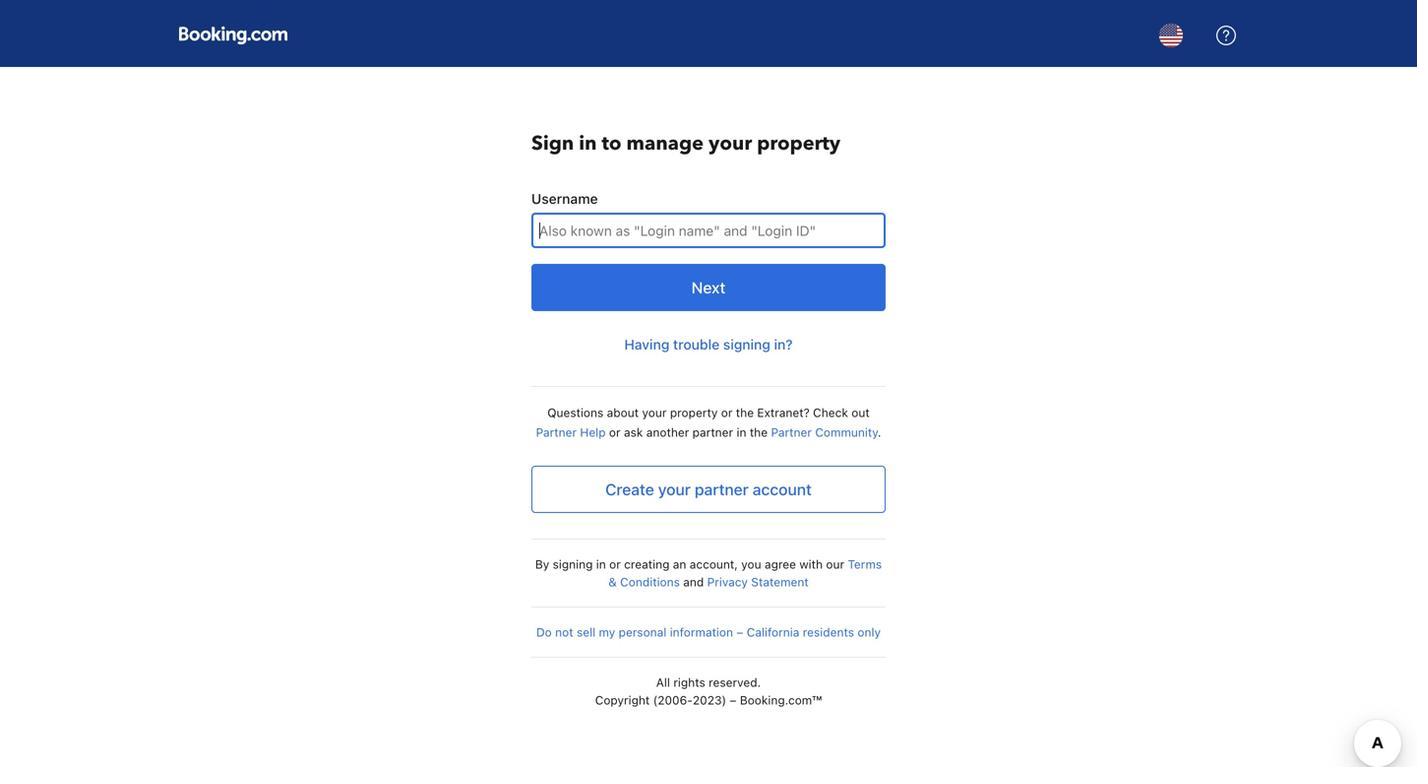 Task type: describe. For each thing, give the bounding box(es) containing it.
&
[[609, 575, 617, 589]]

extranet?
[[758, 406, 810, 419]]

0 vertical spatial the
[[736, 406, 754, 419]]

with
[[800, 557, 823, 571]]

agree
[[765, 557, 797, 571]]

your inside questions about your property or the extranet? check out partner help or ask another partner in the partner community .
[[643, 406, 667, 419]]

copyright
[[595, 693, 650, 707]]

property inside questions about your property or the extranet? check out partner help or ask another partner in the partner community .
[[670, 406, 718, 419]]

residents
[[803, 625, 855, 639]]

do not sell my personal information – california residents only
[[537, 625, 881, 639]]

california
[[747, 625, 800, 639]]

create
[[606, 480, 655, 499]]

creating
[[624, 557, 670, 571]]

you
[[742, 557, 762, 571]]

having trouble signing in? link
[[532, 327, 886, 362]]

do
[[537, 625, 552, 639]]

– inside all rights reserved . copyright (2006-2023) – booking.com™
[[730, 693, 737, 707]]

next button
[[532, 264, 886, 311]]

2 partner from the left
[[771, 425, 812, 439]]

username
[[532, 191, 598, 207]]

sell
[[577, 625, 596, 639]]

another
[[647, 425, 690, 439]]

1 vertical spatial signing
[[553, 557, 593, 571]]

2 vertical spatial in
[[597, 557, 606, 571]]

questions about your property or the extranet? check out partner help or ask another partner in the partner community .
[[536, 406, 882, 439]]

trouble
[[674, 336, 720, 353]]

about
[[607, 406, 639, 419]]

and privacy statement
[[680, 575, 809, 589]]

conditions
[[621, 575, 680, 589]]

by
[[535, 557, 550, 571]]

0 vertical spatial in
[[579, 130, 597, 157]]

having
[[625, 336, 670, 353]]

information
[[670, 625, 734, 639]]

Username text field
[[532, 213, 886, 248]]

2 vertical spatial or
[[610, 557, 621, 571]]

not
[[556, 625, 574, 639]]

your inside button
[[659, 480, 691, 499]]

2023)
[[693, 693, 727, 707]]

questions
[[548, 406, 604, 419]]

next
[[692, 278, 726, 297]]

having trouble signing in?
[[625, 336, 793, 353]]

all rights reserved . copyright (2006-2023) – booking.com™
[[595, 676, 822, 707]]

(2006-
[[654, 693, 693, 707]]



Task type: locate. For each thing, give the bounding box(es) containing it.
account
[[753, 480, 812, 499]]

our
[[827, 557, 845, 571]]

help
[[580, 425, 606, 439]]

the
[[736, 406, 754, 419], [750, 425, 768, 439]]

privacy statement link
[[708, 575, 809, 589]]

or
[[722, 406, 733, 419], [609, 425, 621, 439], [610, 557, 621, 571]]

. inside questions about your property or the extranet? check out partner help or ask another partner in the partner community .
[[878, 425, 882, 439]]

your
[[709, 130, 753, 157], [643, 406, 667, 419], [659, 480, 691, 499]]

. inside all rights reserved . copyright (2006-2023) – booking.com™
[[758, 676, 761, 689]]

property
[[757, 130, 841, 157], [670, 406, 718, 419]]

1 vertical spatial the
[[750, 425, 768, 439]]

– left the california
[[737, 625, 744, 639]]

partner
[[536, 425, 577, 439], [771, 425, 812, 439]]

0 vertical spatial or
[[722, 406, 733, 419]]

signing inside having trouble signing in? button
[[724, 336, 771, 353]]

my
[[599, 625, 616, 639]]

in left creating
[[597, 557, 606, 571]]

1 horizontal spatial partner
[[771, 425, 812, 439]]

terms & conditions
[[609, 557, 882, 589]]

1 vertical spatial your
[[643, 406, 667, 419]]

your up another
[[643, 406, 667, 419]]

reserved
[[709, 676, 758, 689]]

.
[[878, 425, 882, 439], [758, 676, 761, 689]]

signing
[[724, 336, 771, 353], [553, 557, 593, 571]]

an
[[673, 557, 687, 571]]

0 vertical spatial property
[[757, 130, 841, 157]]

partner inside questions about your property or the extranet? check out partner help or ask another partner in the partner community .
[[693, 425, 734, 439]]

create your partner account
[[606, 480, 812, 499]]

1 vertical spatial partner
[[695, 480, 749, 499]]

create your partner account button
[[532, 466, 886, 513]]

the down extranet?
[[750, 425, 768, 439]]

–
[[737, 625, 744, 639], [730, 693, 737, 707]]

having trouble signing in? button
[[532, 327, 886, 362]]

partner inside button
[[695, 480, 749, 499]]

and
[[684, 575, 704, 589]]

terms & conditions link
[[609, 557, 882, 589]]

or left extranet?
[[722, 406, 733, 419]]

out
[[852, 406, 870, 419]]

by signing in or creating an account, you agree with our
[[535, 557, 848, 571]]

in?
[[775, 336, 793, 353]]

partner right another
[[693, 425, 734, 439]]

0 vertical spatial –
[[737, 625, 744, 639]]

privacy
[[708, 575, 748, 589]]

in inside questions about your property or the extranet? check out partner help or ask another partner in the partner community .
[[737, 425, 747, 439]]

1 vertical spatial or
[[609, 425, 621, 439]]

0 horizontal spatial property
[[670, 406, 718, 419]]

1 horizontal spatial property
[[757, 130, 841, 157]]

do not sell my personal information – california residents only link
[[537, 625, 881, 639]]

0 horizontal spatial partner
[[536, 425, 577, 439]]

0 horizontal spatial signing
[[553, 557, 593, 571]]

signing right by
[[553, 557, 593, 571]]

or up &
[[610, 557, 621, 571]]

– down reserved
[[730, 693, 737, 707]]

personal
[[619, 625, 667, 639]]

in
[[579, 130, 597, 157], [737, 425, 747, 439], [597, 557, 606, 571]]

1 vertical spatial property
[[670, 406, 718, 419]]

check
[[814, 406, 849, 419]]

0 vertical spatial partner
[[693, 425, 734, 439]]

community
[[816, 425, 878, 439]]

partner left account
[[695, 480, 749, 499]]

1 partner from the left
[[536, 425, 577, 439]]

2 vertical spatial your
[[659, 480, 691, 499]]

your right manage
[[709, 130, 753, 157]]

0 vertical spatial your
[[709, 130, 753, 157]]

rights
[[674, 676, 706, 689]]

all
[[657, 676, 671, 689]]

1 vertical spatial –
[[730, 693, 737, 707]]

sign in to manage your property
[[532, 130, 841, 157]]

1 vertical spatial in
[[737, 425, 747, 439]]

only
[[858, 625, 881, 639]]

your right create
[[659, 480, 691, 499]]

create your partner account link
[[532, 466, 886, 513]]

sign
[[532, 130, 574, 157]]

signing left in?
[[724, 336, 771, 353]]

to
[[602, 130, 622, 157]]

account,
[[690, 557, 738, 571]]

0 vertical spatial .
[[878, 425, 882, 439]]

ask
[[624, 425, 643, 439]]

terms
[[848, 557, 882, 571]]

or left ask at the left
[[609, 425, 621, 439]]

in up 'create your partner account' link
[[737, 425, 747, 439]]

partner
[[693, 425, 734, 439], [695, 480, 749, 499]]

partner community link
[[771, 425, 878, 439]]

0 horizontal spatial .
[[758, 676, 761, 689]]

in left to
[[579, 130, 597, 157]]

partner down extranet?
[[771, 425, 812, 439]]

partner down questions
[[536, 425, 577, 439]]

0 vertical spatial signing
[[724, 336, 771, 353]]

booking.com™
[[740, 693, 822, 707]]

partner help link
[[536, 425, 606, 439]]

1 vertical spatial .
[[758, 676, 761, 689]]

statement
[[752, 575, 809, 589]]

1 horizontal spatial .
[[878, 425, 882, 439]]

1 horizontal spatial signing
[[724, 336, 771, 353]]

manage
[[627, 130, 704, 157]]

the left extranet?
[[736, 406, 754, 419]]



Task type: vqa. For each thing, say whether or not it's contained in the screenshot.
reserved.
no



